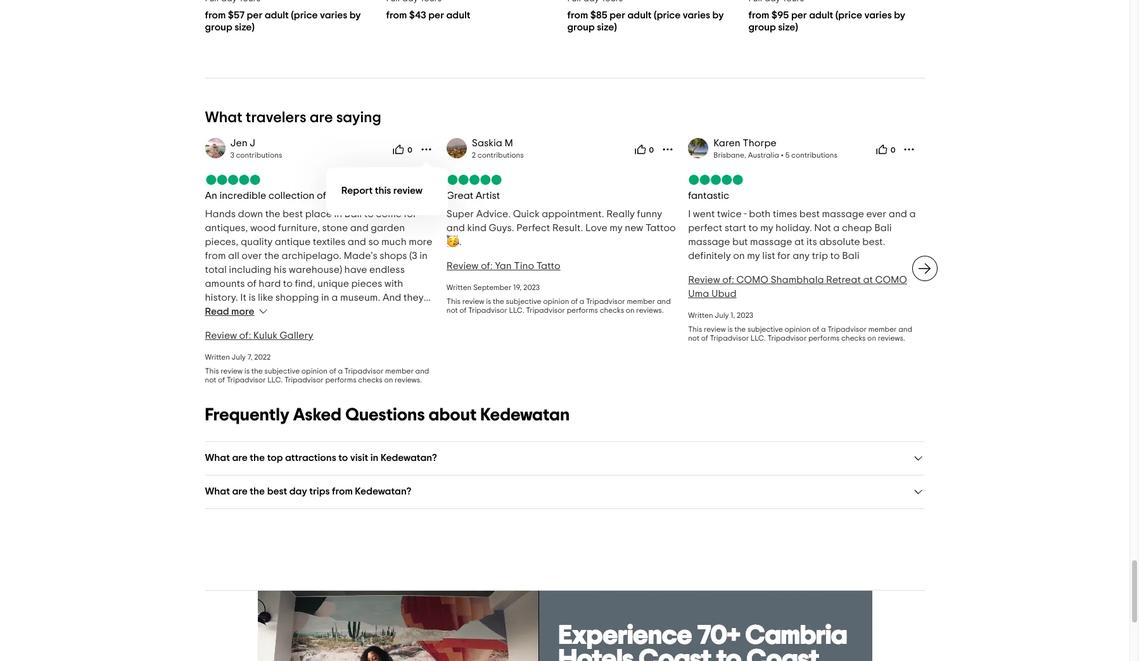 Task type: locate. For each thing, give the bounding box(es) containing it.
3 size) from the left
[[778, 22, 798, 32]]

2 0 from the left
[[649, 147, 654, 154]]

subjective for shambhala
[[747, 325, 783, 333]]

2023 right 1,
[[737, 312, 753, 319]]

review for review of: yan tino tatto
[[447, 261, 479, 271]]

performs for retreat
[[808, 334, 840, 342]]

great artist
[[447, 191, 500, 201]]

2 adult from the left
[[446, 10, 470, 20]]

best for to
[[283, 209, 303, 219]]

group down from $85
[[567, 22, 595, 32]]

of: inside 'review of: como shambhala retreat at como uma ubud'
[[722, 275, 734, 285]]

0 horizontal spatial my
[[610, 223, 623, 233]]

open options menu image for i went twice - both times best massage ever and a perfect start to my holiday. not a cheap bali massage but massage at its absolute best. definitely on my list for any trip to bali
[[903, 143, 916, 156]]

3 per adult (price varies by group size) from the left
[[748, 10, 905, 32]]

a inside the 'written july 7, 2022 this review is the subjective opinion of a tripadvisor member and not of tripadvisor llc. tripadvisor performs checks on reviews.'
[[338, 367, 343, 375]]

2 varies from the left
[[683, 10, 710, 20]]

july left 1,
[[715, 312, 729, 319]]

1 vertical spatial any
[[295, 334, 312, 344]]

0 horizontal spatial group
[[205, 22, 232, 32]]

for right come
[[404, 209, 417, 219]]

1 horizontal spatial varies
[[683, 10, 710, 20]]

checks inside written september 19, 2023 this review is the subjective opinion of a tripadvisor member and not of tripadvisor llc. tripadvisor performs checks on reviews.
[[600, 306, 624, 314]]

subjective inside written july 1, 2023 this review is the subjective opinion of a tripadvisor member and not of tripadvisor llc. tripadvisor performs checks on reviews.
[[747, 325, 783, 333]]

per adult (price varies by group size) for $95
[[748, 10, 905, 32]]

july inside the 'written july 7, 2022 this review is the subjective opinion of a tripadvisor member and not of tripadvisor llc. tripadvisor performs checks on reviews.'
[[232, 353, 246, 361]]

written for review of: como shambhala retreat at como uma ubud
[[688, 312, 713, 319]]

a inside written september 19, 2023 this review is the subjective opinion of a tripadvisor member and not of tripadvisor llc. tripadvisor performs checks on reviews.
[[579, 298, 584, 305]]

adult for from $85
[[627, 10, 652, 20]]

review inside written september 19, 2023 this review is the subjective opinion of a tripadvisor member and not of tripadvisor llc. tripadvisor performs checks on reviews.
[[462, 298, 484, 305]]

to down finds
[[364, 209, 374, 219]]

best left day
[[267, 486, 287, 497]]

3 adult from the left
[[627, 10, 652, 20]]

down
[[238, 209, 263, 219]]

2 horizontal spatial opinion
[[785, 325, 811, 333]]

this right they
[[447, 298, 461, 305]]

and inside written september 19, 2023 this review is the subjective opinion of a tripadvisor member and not of tripadvisor llc. tripadvisor performs checks on reviews.
[[657, 298, 671, 305]]

so
[[368, 237, 379, 247]]

opinion inside written september 19, 2023 this review is the subjective opinion of a tripadvisor member and not of tripadvisor llc. tripadvisor performs checks on reviews.
[[543, 298, 569, 305]]

1 adult from the left
[[265, 10, 289, 20]]

kuluk up clearly
[[253, 331, 278, 341]]

1 horizontal spatial llc.
[[509, 306, 524, 314]]

more up the really
[[231, 306, 254, 317]]

shambhala
[[771, 275, 824, 285]]

any
[[793, 251, 810, 261], [295, 334, 312, 344]]

review for great artist
[[462, 298, 484, 305]]

on inside written september 19, 2023 this review is the subjective opinion of a tripadvisor member and not of tripadvisor llc. tripadvisor performs checks on reviews.
[[626, 306, 635, 314]]

written for review of: yan tino tatto
[[447, 284, 472, 291]]

0 vertical spatial subjective
[[506, 298, 541, 305]]

1 vertical spatial this
[[688, 325, 702, 333]]

july
[[715, 312, 729, 319], [232, 353, 246, 361]]

review for an incredible collection of unique finds
[[221, 367, 243, 375]]

1 vertical spatial 2023
[[737, 312, 753, 319]]

at inside 'review of: como shambhala retreat at como uma ubud'
[[863, 275, 873, 285]]

unique down warehouse)
[[317, 279, 349, 289]]

2 horizontal spatial of:
[[722, 275, 734, 285]]

from right trips
[[332, 486, 353, 497]]

review down ubud
[[704, 325, 726, 333]]

bali down the ever
[[874, 223, 892, 233]]

written up we
[[205, 353, 230, 361]]

2 vertical spatial subjective
[[264, 367, 300, 375]]

3 varies from the left
[[864, 10, 892, 20]]

2 horizontal spatial checks
[[841, 334, 866, 342]]

is down 1,
[[728, 325, 733, 333]]

3
[[230, 151, 234, 159], [317, 362, 323, 372]]

artist
[[476, 191, 500, 201]]

the up 'now!'
[[251, 367, 263, 375]]

top
[[267, 453, 283, 463]]

0 vertical spatial bali
[[344, 209, 362, 219]]

2 vertical spatial performs
[[325, 376, 356, 384]]

2023
[[523, 284, 540, 291], [737, 312, 753, 319]]

in inside dropdown button
[[370, 453, 378, 463]]

is inside written july 1, 2023 this review is the subjective opinion of a tripadvisor member and not of tripadvisor llc. tripadvisor performs checks on reviews.
[[728, 325, 733, 333]]

and inside the super advice. quick appointment. really funny and kind guys. perfect result. love my new tattoo 🥳.
[[447, 223, 465, 233]]

3 0 from the left
[[891, 147, 895, 154]]

0 vertical spatial july
[[715, 312, 729, 319]]

0 horizontal spatial size)
[[235, 22, 255, 32]]

member inside written september 19, 2023 this review is the subjective opinion of a tripadvisor member and not of tripadvisor llc. tripadvisor performs checks on reviews.
[[627, 298, 655, 305]]

1 horizontal spatial kuluk
[[291, 362, 315, 372]]

2 group from the left
[[567, 22, 595, 32]]

not
[[814, 223, 831, 233]]

per right $85
[[610, 10, 625, 20]]

0 horizontal spatial varies
[[320, 10, 347, 20]]

truly
[[376, 362, 397, 372]]

from $85
[[567, 10, 607, 20]]

adult right $85
[[627, 10, 652, 20]]

shops
[[380, 251, 407, 261]]

3 (price from the left
[[835, 10, 862, 20]]

1 vertical spatial member
[[868, 325, 897, 333]]

llc. inside written september 19, 2023 this review is the subjective opinion of a tripadvisor member and not of tripadvisor llc. tripadvisor performs checks on reviews.
[[509, 306, 524, 314]]

size) down $95
[[778, 22, 798, 32]]

subjective down 19,
[[506, 298, 541, 305]]

have
[[344, 265, 367, 275]]

the down september in the top left of the page
[[493, 298, 504, 305]]

contributions down the m
[[478, 151, 524, 159]]

my down the 'really'
[[610, 223, 623, 233]]

2 horizontal spatial review
[[688, 275, 720, 285]]

0 button for i went twice - both times best massage ever and a perfect start to my holiday. not a cheap bali massage but massage at its absolute best. definitely on my list for any trip to bali
[[872, 139, 899, 160]]

2 horizontal spatial contributions
[[791, 151, 837, 159]]

from up 'total'
[[205, 251, 226, 261]]

this inside the 'written july 7, 2022 this review is the subjective opinion of a tripadvisor member and not of tripadvisor llc. tripadvisor performs checks on reviews.'
[[205, 367, 219, 375]]

not right object.
[[447, 306, 458, 314]]

of: left yan at the left
[[481, 261, 493, 271]]

any up loves
[[295, 334, 312, 344]]

1 horizontal spatial 0
[[649, 147, 654, 154]]

3 by from the left
[[894, 10, 905, 20]]

performs inside written september 19, 2023 this review is the subjective opinion of a tripadvisor member and not of tripadvisor llc. tripadvisor performs checks on reviews.
[[567, 306, 598, 314]]

what for what travelers are saying
[[205, 110, 242, 125]]

saskia m 2 contributions
[[472, 138, 524, 159]]

checks inside written july 1, 2023 this review is the subjective opinion of a tripadvisor member and not of tripadvisor llc. tripadvisor performs checks on reviews.
[[841, 334, 866, 342]]

como left next icon
[[875, 275, 907, 285]]

member for retreat
[[868, 325, 897, 333]]

more up (3
[[409, 237, 432, 247]]

it up read more button
[[240, 293, 246, 303]]

on inside written july 1, 2023 this review is the subjective opinion of a tripadvisor member and not of tripadvisor llc. tripadvisor performs checks on reviews.
[[867, 334, 876, 342]]

1 vertical spatial performs
[[808, 334, 840, 342]]

1 what from the top
[[205, 110, 242, 125]]

llc. inside the 'written july 7, 2022 this review is the subjective opinion of a tripadvisor member and not of tripadvisor llc. tripadvisor performs checks on reviews.'
[[267, 376, 283, 384]]

reviews. inside written september 19, 2023 this review is the subjective opinion of a tripadvisor member and not of tripadvisor llc. tripadvisor performs checks on reviews.
[[636, 306, 664, 314]]

kedewatan? down frequently asked questions about kedewatan at the bottom
[[381, 453, 437, 463]]

this up addiction
[[205, 367, 219, 375]]

$57
[[228, 10, 245, 20]]

review down september in the top left of the page
[[462, 298, 484, 305]]

2 horizontal spatial per adult (price varies by group size)
[[748, 10, 905, 32]]

subjective for tino
[[506, 298, 541, 305]]

what are the best day trips from kedewatan? button
[[205, 486, 925, 498]]

0 horizontal spatial it
[[205, 320, 211, 331]]

0 vertical spatial any
[[793, 251, 810, 261]]

are left day
[[232, 486, 248, 497]]

kuluk inside hands down the best place in bali to come for antiques, wood furniture, stone and garden pieces, quality antique textiles and so much more from all over the archipelago. made's shops (3 in total including his warehouse) have endless amounts of hard to find, unique pieces with history. it is like shopping in a museum. and they know everything about the history of each object. it is really quite amazing and humbling. made is genius at adapting any piece to your specific needs and clearly loves what he does. so grateful we stumbled upon kuluk 3 years ago, truly an addiction now!
[[291, 362, 315, 372]]

clearly
[[256, 348, 288, 358]]

unique inside hands down the best place in bali to come for antiques, wood furniture, stone and garden pieces, quality antique textiles and so much more from all over the archipelago. made's shops (3 in total including his warehouse) have endless amounts of hard to find, unique pieces with history. it is like shopping in a museum. and they know everything about the history of each object. it is really quite amazing and humbling. made is genius at adapting any piece to your specific needs and clearly loves what he does. so grateful we stumbled upon kuluk 3 years ago, truly an addiction now!
[[317, 279, 349, 289]]

0 horizontal spatial kuluk
[[253, 331, 278, 341]]

0 vertical spatial performs
[[567, 306, 598, 314]]

start
[[724, 223, 746, 233]]

his
[[274, 265, 286, 275]]

subjective inside written september 19, 2023 this review is the subjective opinion of a tripadvisor member and not of tripadvisor llc. tripadvisor performs checks on reviews.
[[506, 298, 541, 305]]

llc. for kuluk
[[267, 376, 283, 384]]

what for what are the top attractions to visit in kedewatan?
[[205, 453, 230, 463]]

from left $85
[[567, 10, 588, 20]]

0 button
[[389, 139, 416, 160], [631, 139, 658, 160], [872, 139, 899, 160]]

my left list
[[747, 251, 760, 261]]

opinion for tatto
[[543, 298, 569, 305]]

2022
[[254, 353, 271, 361]]

3 down what
[[317, 362, 323, 372]]

2023 inside written july 1, 2023 this review is the subjective opinion of a tripadvisor member and not of tripadvisor llc. tripadvisor performs checks on reviews.
[[737, 312, 753, 319]]

close options menu image
[[420, 143, 433, 156]]

are left top
[[232, 453, 248, 463]]

1 horizontal spatial size)
[[597, 22, 617, 32]]

july for como
[[715, 312, 729, 319]]

1 horizontal spatial any
[[793, 251, 810, 261]]

3 group from the left
[[748, 22, 776, 32]]

2 vertical spatial member
[[385, 367, 414, 375]]

per right $95
[[791, 10, 807, 20]]

0 horizontal spatial performs
[[325, 376, 356, 384]]

1 vertical spatial for
[[777, 251, 790, 261]]

jen j 3 contributions
[[230, 138, 282, 159]]

member inside the 'written july 7, 2022 this review is the subjective opinion of a tripadvisor member and not of tripadvisor llc. tripadvisor performs checks on reviews.'
[[385, 367, 414, 375]]

size) down $85
[[597, 22, 617, 32]]

contributions inside saskia m 2 contributions
[[478, 151, 524, 159]]

5.0 of 5 bubbles image
[[205, 175, 261, 185], [447, 175, 502, 185], [688, 175, 744, 185]]

on for fantastic
[[867, 334, 876, 342]]

advertisement region
[[258, 591, 872, 661]]

per right $43
[[428, 10, 444, 20]]

finds
[[362, 191, 384, 201]]

hard
[[259, 279, 281, 289]]

group down from $57
[[205, 22, 232, 32]]

1 open options menu image from the left
[[661, 143, 674, 156]]

unique left finds
[[328, 191, 360, 201]]

3 what from the top
[[205, 486, 230, 497]]

loves
[[290, 348, 314, 358]]

what are the best day trips from kedewatan?
[[205, 486, 411, 497]]

0 horizontal spatial more
[[231, 306, 254, 317]]

piece
[[314, 334, 341, 344]]

2 horizontal spatial 5.0 of 5 bubbles image
[[688, 175, 744, 185]]

2 horizontal spatial (price
[[835, 10, 862, 20]]

bali inside hands down the best place in bali to come for antiques, wood furniture, stone and garden pieces, quality antique textiles and so much more from all over the archipelago. made's shops (3 in total including his warehouse) have endless amounts of hard to find, unique pieces with history. it is like shopping in a museum. and they know everything about the history of each object. it is really quite amazing and humbling. made is genius at adapting any piece to your specific needs and clearly loves what he does. so grateful we stumbled upon kuluk 3 years ago, truly an addiction now!
[[344, 209, 362, 219]]

subjective inside the 'written july 7, 2022 this review is the subjective opinion of a tripadvisor member and not of tripadvisor llc. tripadvisor performs checks on reviews.'
[[264, 367, 300, 375]]

stone
[[322, 223, 348, 233]]

written inside written september 19, 2023 this review is the subjective opinion of a tripadvisor member and not of tripadvisor llc. tripadvisor performs checks on reviews.
[[447, 284, 472, 291]]

the
[[265, 209, 280, 219], [264, 251, 279, 261], [493, 298, 504, 305], [312, 306, 327, 317], [734, 325, 746, 333], [251, 367, 263, 375], [250, 453, 265, 463], [250, 486, 265, 497]]

july up stumbled
[[232, 353, 246, 361]]

of:
[[481, 261, 493, 271], [722, 275, 734, 285], [239, 331, 251, 341]]

warehouse)
[[289, 265, 342, 275]]

j
[[250, 138, 255, 148]]

5.0 of 5 bubbles image up incredible
[[205, 175, 261, 185]]

my down the "both"
[[760, 223, 773, 233]]

a inside written july 1, 2023 this review is the subjective opinion of a tripadvisor member and not of tripadvisor llc. tripadvisor performs checks on reviews.
[[821, 325, 826, 333]]

3 down jen
[[230, 151, 234, 159]]

2 horizontal spatial this
[[688, 325, 702, 333]]

1 horizontal spatial (price
[[654, 10, 681, 20]]

are for best
[[232, 486, 248, 497]]

1 vertical spatial not
[[688, 334, 699, 342]]

1 horizontal spatial 3
[[317, 362, 323, 372]]

1 varies from the left
[[320, 10, 347, 20]]

5.0 of 5 bubbles image for incredible
[[205, 175, 261, 185]]

1 vertical spatial are
[[232, 453, 248, 463]]

1 horizontal spatial checks
[[600, 306, 624, 314]]

0 horizontal spatial llc.
[[267, 376, 283, 384]]

1 horizontal spatial opinion
[[543, 298, 569, 305]]

is left the like
[[249, 293, 256, 303]]

0 vertical spatial this
[[447, 298, 461, 305]]

2 size) from the left
[[597, 22, 617, 32]]

to down the "both"
[[748, 223, 758, 233]]

llc. inside written july 1, 2023 this review is the subjective opinion of a tripadvisor member and not of tripadvisor llc. tripadvisor performs checks on reviews.
[[751, 334, 766, 342]]

reviews.
[[636, 306, 664, 314], [878, 334, 905, 342], [395, 376, 422, 384]]

0 horizontal spatial any
[[295, 334, 312, 344]]

0 horizontal spatial at
[[238, 334, 247, 344]]

2 0 button from the left
[[631, 139, 658, 160]]

1 vertical spatial july
[[232, 353, 246, 361]]

1 vertical spatial bali
[[874, 223, 892, 233]]

to left the visit
[[338, 453, 348, 463]]

performs
[[567, 306, 598, 314], [808, 334, 840, 342], [325, 376, 356, 384]]

5.0 of 5 bubbles image up fantastic
[[688, 175, 744, 185]]

on
[[733, 251, 745, 261], [626, 306, 635, 314], [867, 334, 876, 342], [384, 376, 393, 384]]

genius
[[205, 334, 235, 344]]

0 horizontal spatial member
[[385, 367, 414, 375]]

2 horizontal spatial group
[[748, 22, 776, 32]]

not inside written july 1, 2023 this review is the subjective opinion of a tripadvisor member and not of tripadvisor llc. tripadvisor performs checks on reviews.
[[688, 334, 699, 342]]

review up uma
[[688, 275, 720, 285]]

1 per adult (price varies by group size) from the left
[[205, 10, 361, 32]]

2023 inside written september 19, 2023 this review is the subjective opinion of a tripadvisor member and not of tripadvisor llc. tripadvisor performs checks on reviews.
[[523, 284, 540, 291]]

1 group from the left
[[205, 22, 232, 32]]

0 vertical spatial written
[[447, 284, 472, 291]]

not for review of: como shambhala retreat at como uma ubud
[[688, 334, 699, 342]]

read
[[205, 306, 229, 317]]

0 vertical spatial reviews.
[[636, 306, 664, 314]]

from left $57
[[205, 10, 226, 20]]

place
[[305, 209, 332, 219]]

more inside hands down the best place in bali to come for antiques, wood furniture, stone and garden pieces, quality antique textiles and so much more from all over the archipelago. made's shops (3 in total including his warehouse) have endless amounts of hard to find, unique pieces with history. it is like shopping in a museum. and they know everything about the history of each object. it is really quite amazing and humbling. made is genius at adapting any piece to your specific needs and clearly loves what he does. so grateful we stumbled upon kuluk 3 years ago, truly an addiction now!
[[409, 237, 432, 247]]

of: up "7,"
[[239, 331, 251, 341]]

1 contributions from the left
[[236, 151, 282, 159]]

it
[[240, 293, 246, 303], [205, 320, 211, 331]]

trips
[[309, 486, 330, 497]]

1 vertical spatial subjective
[[747, 325, 783, 333]]

the inside written july 1, 2023 this review is the subjective opinion of a tripadvisor member and not of tripadvisor llc. tripadvisor performs checks on reviews.
[[734, 325, 746, 333]]

contributions inside jen j 3 contributions
[[236, 151, 282, 159]]

on inside the 'written july 7, 2022 this review is the subjective opinion of a tripadvisor member and not of tripadvisor llc. tripadvisor performs checks on reviews.'
[[384, 376, 393, 384]]

report
[[341, 186, 373, 196]]

from left $43
[[386, 10, 407, 20]]

at left its
[[794, 237, 804, 247]]

4 adult from the left
[[809, 10, 833, 20]]

at right retreat
[[863, 275, 873, 285]]

written september 19, 2023 this review is the subjective opinion of a tripadvisor member and not of tripadvisor llc. tripadvisor performs checks on reviews.
[[447, 284, 671, 314]]

group down from $95
[[748, 22, 776, 32]]

0 horizontal spatial reviews.
[[395, 376, 422, 384]]

como
[[736, 275, 768, 285], [875, 275, 907, 285]]

bali down absolute
[[842, 251, 859, 261]]

what
[[316, 348, 339, 358]]

0 vertical spatial checks
[[600, 306, 624, 314]]

3 per from the left
[[610, 10, 625, 20]]

by for from $95
[[894, 10, 905, 20]]

review inside the 'written july 7, 2022 this review is the subjective opinion of a tripadvisor member and not of tripadvisor llc. tripadvisor performs checks on reviews.'
[[221, 367, 243, 375]]

1 horizontal spatial massage
[[750, 237, 792, 247]]

jen j link
[[230, 138, 255, 148]]

0 vertical spatial opinion
[[543, 298, 569, 305]]

0 vertical spatial are
[[310, 110, 333, 125]]

are left the 'saying' on the left of the page
[[310, 110, 333, 125]]

opinion for retreat
[[785, 325, 811, 333]]

opinion down tatto
[[543, 298, 569, 305]]

1 size) from the left
[[235, 22, 255, 32]]

2 contributions from the left
[[478, 151, 524, 159]]

2 per adult (price varies by group size) from the left
[[567, 10, 724, 32]]

of: for yan
[[481, 261, 493, 271]]

2 5.0 of 5 bubbles image from the left
[[447, 175, 502, 185]]

this for review of: como shambhala retreat at como uma ubud
[[688, 325, 702, 333]]

now!
[[252, 376, 273, 386]]

per for from $95
[[791, 10, 807, 20]]

to up he at the left
[[343, 334, 352, 344]]

best inside what are the best day trips from kedewatan? dropdown button
[[267, 486, 287, 497]]

1 como from the left
[[736, 275, 768, 285]]

2 horizontal spatial llc.
[[751, 334, 766, 342]]

1 horizontal spatial at
[[794, 237, 804, 247]]

times
[[773, 209, 797, 219]]

fantastic
[[688, 191, 729, 201]]

performs inside written july 1, 2023 this review is the subjective opinion of a tripadvisor member and not of tripadvisor llc. tripadvisor performs checks on reviews.
[[808, 334, 840, 342]]

0 vertical spatial it
[[240, 293, 246, 303]]

jen
[[230, 138, 247, 148]]

1 horizontal spatial performs
[[567, 306, 598, 314]]

much
[[381, 237, 407, 247]]

per right $57
[[247, 10, 262, 20]]

per adult (price varies by group size) for $57
[[205, 10, 361, 32]]

2 horizontal spatial reviews.
[[878, 334, 905, 342]]

opinion
[[543, 298, 569, 305], [785, 325, 811, 333], [301, 367, 328, 375]]

2 (price from the left
[[654, 10, 681, 20]]

1 vertical spatial reviews.
[[878, 334, 905, 342]]

1 vertical spatial what
[[205, 453, 230, 463]]

0 for super advice. quick appointment. really funny and kind guys. perfect result. love my new tattoo 🥳.
[[649, 147, 654, 154]]

written inside written july 1, 2023 this review is the subjective opinion of a tripadvisor member and not of tripadvisor llc. tripadvisor performs checks on reviews.
[[688, 312, 713, 319]]

kedewatan
[[480, 407, 570, 424]]

of: for como
[[722, 275, 734, 285]]

como down list
[[736, 275, 768, 285]]

in right shopping
[[321, 293, 329, 303]]

is
[[249, 293, 256, 303], [486, 298, 491, 305], [213, 320, 220, 331], [416, 320, 423, 331], [728, 325, 733, 333], [244, 367, 250, 375]]

best up furniture,
[[283, 209, 303, 219]]

best inside i went twice - both times best massage ever and a perfect start to my holiday. not a cheap bali massage but massage at its absolute best. definitely on my list for any trip to bali
[[799, 209, 820, 219]]

1 vertical spatial of:
[[722, 275, 734, 285]]

kind
[[467, 223, 487, 233]]

4 per from the left
[[791, 10, 807, 20]]

contributions down j
[[236, 151, 282, 159]]

1 horizontal spatial of:
[[481, 261, 493, 271]]

1 5.0 of 5 bubbles image from the left
[[205, 175, 261, 185]]

2 open options menu image from the left
[[903, 143, 916, 156]]

1 vertical spatial kuluk
[[291, 362, 315, 372]]

definitely
[[688, 251, 731, 261]]

what are the top attractions to visit in kedewatan? button
[[205, 452, 925, 465]]

of: up ubud
[[722, 275, 734, 285]]

review of: kuluk gallery link
[[205, 331, 313, 341]]

grateful
[[397, 348, 434, 358]]

in right the visit
[[370, 453, 378, 463]]

(price for from $57
[[291, 10, 318, 20]]

2 what from the top
[[205, 453, 230, 463]]

find,
[[295, 279, 315, 289]]

to
[[364, 209, 374, 219], [748, 223, 758, 233], [830, 251, 840, 261], [283, 279, 293, 289], [343, 334, 352, 344], [338, 453, 348, 463]]

not inside the 'written july 7, 2022 this review is the subjective opinion of a tripadvisor member and not of tripadvisor llc. tripadvisor performs checks on reviews.'
[[205, 376, 216, 384]]

subjective down clearly
[[264, 367, 300, 375]]

1 horizontal spatial not
[[447, 306, 458, 314]]

0 horizontal spatial 0
[[407, 147, 412, 154]]

at inside i went twice - both times best massage ever and a perfect start to my holiday. not a cheap bali massage but massage at its absolute best. definitely on my list for any trip to bali
[[794, 237, 804, 247]]

july inside written july 1, 2023 this review is the subjective opinion of a tripadvisor member and not of tripadvisor llc. tripadvisor performs checks on reviews.
[[715, 312, 729, 319]]

this
[[447, 298, 461, 305], [688, 325, 702, 333], [205, 367, 219, 375]]

0 vertical spatial more
[[409, 237, 432, 247]]

0 horizontal spatial july
[[232, 353, 246, 361]]

review inside written july 1, 2023 this review is the subjective opinion of a tripadvisor member and not of tripadvisor llc. tripadvisor performs checks on reviews.
[[704, 325, 726, 333]]

3 inside jen j 3 contributions
[[230, 151, 234, 159]]

bali up "stone"
[[344, 209, 362, 219]]

from for from $85
[[567, 10, 588, 20]]

not down we
[[205, 376, 216, 384]]

open options menu image
[[661, 143, 674, 156], [903, 143, 916, 156]]

review
[[393, 186, 423, 196], [462, 298, 484, 305], [704, 325, 726, 333], [221, 367, 243, 375]]

this
[[375, 186, 391, 196]]

adult right $57
[[265, 10, 289, 20]]

0 horizontal spatial 3
[[230, 151, 234, 159]]

attractions
[[285, 453, 336, 463]]

2 horizontal spatial written
[[688, 312, 713, 319]]

0 horizontal spatial about
[[282, 306, 310, 317]]

a
[[909, 209, 916, 219], [833, 223, 840, 233], [331, 293, 338, 303], [579, 298, 584, 305], [821, 325, 826, 333], [338, 367, 343, 375]]

2 vertical spatial reviews.
[[395, 376, 422, 384]]

member for tatto
[[627, 298, 655, 305]]

opinion inside written july 1, 2023 this review is the subjective opinion of a tripadvisor member and not of tripadvisor llc. tripadvisor performs checks on reviews.
[[785, 325, 811, 333]]

size) down $57
[[235, 22, 255, 32]]

0 horizontal spatial (price
[[291, 10, 318, 20]]

1 vertical spatial 3
[[317, 362, 323, 372]]

2 per from the left
[[428, 10, 444, 20]]

member inside written july 1, 2023 this review is the subjective opinion of a tripadvisor member and not of tripadvisor llc. tripadvisor performs checks on reviews.
[[868, 325, 897, 333]]

5.0 of 5 bubbles image up great artist link
[[447, 175, 502, 185]]

2 horizontal spatial varies
[[864, 10, 892, 20]]

0 vertical spatial about
[[282, 306, 310, 317]]

0 horizontal spatial contributions
[[236, 151, 282, 159]]

1 vertical spatial opinion
[[785, 325, 811, 333]]

by for from $57
[[350, 10, 361, 20]]

0 horizontal spatial for
[[404, 209, 417, 219]]

2 vertical spatial written
[[205, 353, 230, 361]]

size) for $57
[[235, 22, 255, 32]]

this inside written july 1, 2023 this review is the subjective opinion of a tripadvisor member and not of tripadvisor llc. tripadvisor performs checks on reviews.
[[688, 325, 702, 333]]

2 by from the left
[[712, 10, 724, 20]]

in up "stone"
[[334, 209, 342, 219]]

does.
[[355, 348, 380, 358]]

0 horizontal spatial subjective
[[264, 367, 300, 375]]

bali
[[344, 209, 362, 219], [874, 223, 892, 233], [842, 251, 859, 261]]

at inside hands down the best place in bali to come for antiques, wood furniture, stone and garden pieces, quality antique textiles and so much more from all over the archipelago. made's shops (3 in total including his warehouse) have endless amounts of hard to find, unique pieces with history. it is like shopping in a museum. and they know everything about the history of each object. it is really quite amazing and humbling. made is genius at adapting any piece to your specific needs and clearly loves what he does. so grateful we stumbled upon kuluk 3 years ago, truly an addiction now!
[[238, 334, 247, 344]]

3 inside hands down the best place in bali to come for antiques, wood furniture, stone and garden pieces, quality antique textiles and so much more from all over the archipelago. made's shops (3 in total including his warehouse) have endless amounts of hard to find, unique pieces with history. it is like shopping in a museum. and they know everything about the history of each object. it is really quite amazing and humbling. made is genius at adapting any piece to your specific needs and clearly loves what he does. so grateful we stumbled upon kuluk 3 years ago, truly an addiction now!
[[317, 362, 323, 372]]

massage up 'cheap'
[[822, 209, 864, 219]]

review inside 'review of: como shambhala retreat at como uma ubud'
[[688, 275, 720, 285]]

adult right $95
[[809, 10, 833, 20]]

on for an incredible collection of unique finds
[[384, 376, 393, 384]]

0 vertical spatial for
[[404, 209, 417, 219]]

saskia m image
[[447, 138, 467, 159]]

written left september in the top left of the page
[[447, 284, 472, 291]]

2 horizontal spatial size)
[[778, 22, 798, 32]]

1 by from the left
[[350, 10, 361, 20]]

open options menu image for super advice. quick appointment. really funny and kind guys. perfect result. love my new tattoo 🥳.
[[661, 143, 674, 156]]

0 horizontal spatial opinion
[[301, 367, 328, 375]]

this inside written september 19, 2023 this review is the subjective opinion of a tripadvisor member and not of tripadvisor llc. tripadvisor performs checks on reviews.
[[447, 298, 461, 305]]

0 vertical spatial 3
[[230, 151, 234, 159]]

3 contributions from the left
[[791, 151, 837, 159]]

not inside written september 19, 2023 this review is the subjective opinion of a tripadvisor member and not of tripadvisor llc. tripadvisor performs checks on reviews.
[[447, 306, 458, 314]]

1 horizontal spatial more
[[409, 237, 432, 247]]

5
[[785, 151, 790, 159]]

in
[[334, 209, 342, 219], [420, 251, 428, 261], [321, 293, 329, 303], [370, 453, 378, 463]]

$43
[[409, 10, 426, 20]]

best for kedewatan?
[[267, 486, 287, 497]]

is down september in the top left of the page
[[486, 298, 491, 305]]

for
[[404, 209, 417, 219], [777, 251, 790, 261]]

massage up "definitely" in the top of the page
[[688, 237, 730, 247]]

from left $95
[[748, 10, 769, 20]]

1 horizontal spatial by
[[712, 10, 724, 20]]

review for review of: kuluk gallery
[[205, 331, 237, 341]]

1 vertical spatial unique
[[317, 279, 349, 289]]

it down know
[[205, 320, 211, 331]]

checks for retreat
[[841, 334, 866, 342]]

subjective down review of: como shambhala retreat at como uma ubud link
[[747, 325, 783, 333]]

opinion down review of: como shambhala retreat at como uma ubud link
[[785, 325, 811, 333]]

1 horizontal spatial open options menu image
[[903, 143, 916, 156]]

3 0 button from the left
[[872, 139, 899, 160]]

2023 for yan
[[523, 284, 540, 291]]

1 horizontal spatial 0 button
[[631, 139, 658, 160]]

2 horizontal spatial bali
[[874, 223, 892, 233]]

1 (price from the left
[[291, 10, 318, 20]]

read more button
[[205, 305, 270, 318]]

massage up list
[[750, 237, 792, 247]]

0 horizontal spatial 0 button
[[389, 139, 416, 160]]

1 per from the left
[[247, 10, 262, 20]]

karen thorpe image
[[688, 138, 708, 159]]

written inside the 'written july 7, 2022 this review is the subjective opinion of a tripadvisor member and not of tripadvisor llc. tripadvisor performs checks on reviews.'
[[205, 353, 230, 361]]

not down uma
[[688, 334, 699, 342]]

karen thorpe brisbane, australia 5 contributions
[[713, 138, 837, 159]]

day
[[289, 486, 307, 497]]

best inside hands down the best place in bali to come for antiques, wood furniture, stone and garden pieces, quality antique textiles and so much more from all over the archipelago. made's shops (3 in total including his warehouse) have endless amounts of hard to find, unique pieces with history. it is like shopping in a museum. and they know everything about the history of each object. it is really quite amazing and humbling. made is genius at adapting any piece to your specific needs and clearly loves what he does. so grateful we stumbled upon kuluk 3 years ago, truly an addiction now!
[[283, 209, 303, 219]]

this down uma
[[688, 325, 702, 333]]

review for fantastic
[[704, 325, 726, 333]]

1 vertical spatial at
[[863, 275, 873, 285]]

1 horizontal spatial written
[[447, 284, 472, 291]]

reviews. inside written july 1, 2023 this review is the subjective opinion of a tripadvisor member and not of tripadvisor llc. tripadvisor performs checks on reviews.
[[878, 334, 905, 342]]

the down 1,
[[734, 325, 746, 333]]

and
[[889, 209, 907, 219], [350, 223, 369, 233], [447, 223, 465, 233], [348, 237, 366, 247], [657, 298, 671, 305], [319, 320, 337, 331], [898, 325, 912, 333], [236, 348, 254, 358], [415, 367, 429, 375]]

incredible
[[219, 191, 266, 201]]

review up needs
[[205, 331, 237, 341]]

adult for from $95
[[809, 10, 833, 20]]

thorpe
[[743, 138, 777, 148]]



Task type: vqa. For each thing, say whether or not it's contained in the screenshot.
"pieces,"
yes



Task type: describe. For each thing, give the bounding box(es) containing it.
great artist link
[[447, 191, 500, 201]]

this for review of: yan tino tatto
[[447, 298, 461, 305]]

on inside i went twice - both times best massage ever and a perfect start to my holiday. not a cheap bali massage but massage at its absolute best. definitely on my list for any trip to bali
[[733, 251, 745, 261]]

from for from $95
[[748, 10, 769, 20]]

archipelago.
[[282, 251, 341, 261]]

from $95
[[748, 10, 789, 20]]

years
[[325, 362, 351, 372]]

subjective for gallery
[[264, 367, 300, 375]]

and inside i went twice - both times best massage ever and a perfect start to my holiday. not a cheap bali massage but massage at its absolute best. definitely on my list for any trip to bali
[[889, 209, 907, 219]]

are for top
[[232, 453, 248, 463]]

0 vertical spatial unique
[[328, 191, 360, 201]]

the inside the 'written july 7, 2022 this review is the subjective opinion of a tripadvisor member and not of tripadvisor llc. tripadvisor performs checks on reviews.'
[[251, 367, 263, 375]]

per adult (price varies by group size) for $85
[[567, 10, 724, 32]]

review for review of: como shambhala retreat at como uma ubud
[[688, 275, 720, 285]]

frequently
[[205, 407, 289, 424]]

about inside hands down the best place in bali to come for antiques, wood furniture, stone and garden pieces, quality antique textiles and so much more from all over the archipelago. made's shops (3 in total including his warehouse) have endless amounts of hard to find, unique pieces with history. it is like shopping in a museum. and they know everything about the history of each object. it is really quite amazing and humbling. made is genius at adapting any piece to your specific needs and clearly loves what he does. so grateful we stumbled upon kuluk 3 years ago, truly an addiction now!
[[282, 306, 310, 317]]

of: for kuluk
[[239, 331, 251, 341]]

per for from $85
[[610, 10, 625, 20]]

the left day
[[250, 486, 265, 497]]

perfect
[[516, 223, 550, 233]]

(price for from $85
[[654, 10, 681, 20]]

from for from $57
[[205, 10, 226, 20]]

questions
[[345, 407, 425, 424]]

super advice. quick appointment. really funny and kind guys. perfect result. love my new tattoo 🥳.
[[447, 209, 676, 247]]

garden
[[371, 223, 405, 233]]

shopping
[[275, 293, 319, 303]]

varies for from $57
[[320, 10, 347, 20]]

for inside i went twice - both times best massage ever and a perfect start to my holiday. not a cheap bali massage but massage at its absolute best. definitely on my list for any trip to bali
[[777, 251, 790, 261]]

2 horizontal spatial massage
[[822, 209, 864, 219]]

reviews. for super advice. quick appointment. really funny and kind guys. perfect result. love my new tattoo 🥳.
[[636, 306, 664, 314]]

varies for from $95
[[864, 10, 892, 20]]

llc. for como
[[751, 334, 766, 342]]

performs inside the 'written july 7, 2022 this review is the subjective opinion of a tripadvisor member and not of tripadvisor llc. tripadvisor performs checks on reviews.'
[[325, 376, 356, 384]]

what travelers are saying
[[205, 110, 381, 125]]

by for from $85
[[712, 10, 724, 20]]

0 button for super advice. quick appointment. really funny and kind guys. perfect result. love my new tattoo 🥳.
[[631, 139, 658, 160]]

july for kuluk
[[232, 353, 246, 361]]

fantastic link
[[688, 191, 729, 201]]

from inside dropdown button
[[332, 486, 353, 497]]

an incredible collection of unique finds link
[[205, 191, 384, 201]]

contributions inside karen thorpe brisbane, australia 5 contributions
[[791, 151, 837, 159]]

read more
[[205, 306, 254, 317]]

size) for $85
[[597, 22, 617, 32]]

pieces
[[351, 279, 382, 289]]

i went twice - both times best massage ever and a perfect start to my holiday. not a cheap bali massage but massage at its absolute best. definitely on my list for any trip to bali
[[688, 209, 916, 261]]

contributions for j
[[236, 151, 282, 159]]

llc. for yan
[[509, 306, 524, 314]]

group for $57
[[205, 22, 232, 32]]

ubud
[[711, 289, 736, 299]]

written july 7, 2022 this review is the subjective opinion of a tripadvisor member and not of tripadvisor llc. tripadvisor performs checks on reviews.
[[205, 353, 429, 384]]

advice.
[[476, 209, 511, 219]]

more inside read more button
[[231, 306, 254, 317]]

not for review of: kuluk gallery
[[205, 376, 216, 384]]

1 horizontal spatial bali
[[842, 251, 859, 261]]

really
[[223, 320, 248, 331]]

the inside written september 19, 2023 this review is the subjective opinion of a tripadvisor member and not of tripadvisor llc. tripadvisor performs checks on reviews.
[[493, 298, 504, 305]]

specific
[[378, 334, 414, 344]]

any inside hands down the best place in bali to come for antiques, wood furniture, stone and garden pieces, quality antique textiles and so much more from all over the archipelago. made's shops (3 in total including his warehouse) have endless amounts of hard to find, unique pieces with history. it is like shopping in a museum. and they know everything about the history of each object. it is really quite amazing and humbling. made is genius at adapting any piece to your specific needs and clearly loves what he does. so grateful we stumbled upon kuluk 3 years ago, truly an addiction now!
[[295, 334, 312, 344]]

an
[[399, 362, 411, 372]]

my inside the super advice. quick appointment. really funny and kind guys. perfect result. love my new tattoo 🥳.
[[610, 223, 623, 233]]

september
[[473, 284, 512, 291]]

from for from $43 per adult
[[386, 10, 407, 20]]

gallery
[[280, 331, 313, 341]]

pieces,
[[205, 237, 238, 247]]

collection
[[268, 191, 315, 201]]

wood
[[250, 223, 276, 233]]

what for what are the best day trips from kedewatan?
[[205, 486, 230, 497]]

from $57
[[205, 10, 245, 20]]

is down know
[[213, 320, 220, 331]]

addiction
[[205, 376, 250, 386]]

an
[[205, 191, 217, 201]]

-
[[744, 209, 747, 219]]

to down absolute
[[830, 251, 840, 261]]

the left top
[[250, 453, 265, 463]]

1 horizontal spatial it
[[240, 293, 246, 303]]

varies for from $85
[[683, 10, 710, 20]]

brisbane,
[[713, 151, 746, 159]]

jen j image
[[205, 138, 225, 159]]

review of: kuluk gallery
[[205, 331, 313, 341]]

group for $95
[[748, 22, 776, 32]]

1 horizontal spatial my
[[747, 251, 760, 261]]

he
[[341, 348, 353, 358]]

on for great artist
[[626, 306, 635, 314]]

quality
[[241, 237, 273, 247]]

saskia m link
[[472, 138, 513, 148]]

2 como from the left
[[875, 275, 907, 285]]

hands down the best place in bali to come for antiques, wood furniture, stone and garden pieces, quality antique textiles and so much more from all over the archipelago. made's shops (3 in total including his warehouse) have endless amounts of hard to find, unique pieces with history. it is like shopping in a museum. and they know everything about the history of each object. it is really quite amazing and humbling. made is genius at adapting any piece to your specific needs and clearly loves what he does. so grateful we stumbled upon kuluk 3 years ago, truly an addiction now!
[[205, 209, 434, 386]]

made
[[387, 320, 414, 331]]

0 horizontal spatial massage
[[688, 237, 730, 247]]

all
[[228, 251, 239, 261]]

previous image
[[197, 261, 213, 276]]

any inside i went twice - both times best massage ever and a perfect start to my holiday. not a cheap bali massage but massage at its absolute best. definitely on my list for any trip to bali
[[793, 251, 810, 261]]

furniture,
[[278, 223, 320, 233]]

(price for from $95
[[835, 10, 862, 20]]

your
[[355, 334, 375, 344]]

the up his
[[264, 251, 279, 261]]

love
[[585, 223, 607, 233]]

reviews. for i went twice - both times best massage ever and a perfect start to my holiday. not a cheap bali massage but massage at its absolute best. definitely on my list for any trip to bali
[[878, 334, 905, 342]]

checks inside the 'written july 7, 2022 this review is the subjective opinion of a tripadvisor member and not of tripadvisor llc. tripadvisor performs checks on reviews.'
[[358, 376, 383, 384]]

endless
[[369, 265, 405, 275]]

history.
[[205, 293, 238, 303]]

not for review of: yan tino tatto
[[447, 306, 458, 314]]

a inside hands down the best place in bali to come for antiques, wood furniture, stone and garden pieces, quality antique textiles and so much more from all over the archipelago. made's shops (3 in total including his warehouse) have endless amounts of hard to find, unique pieces with history. it is like shopping in a museum. and they know everything about the history of each object. it is really quite amazing and humbling. made is genius at adapting any piece to your specific needs and clearly loves what he does. so grateful we stumbled upon kuluk 3 years ago, truly an addiction now!
[[331, 293, 338, 303]]

object.
[[400, 306, 433, 317]]

like
[[258, 293, 273, 303]]

saskia
[[472, 138, 502, 148]]

for inside hands down the best place in bali to come for antiques, wood furniture, stone and garden pieces, quality antique textiles and so much more from all over the archipelago. made's shops (3 in total including his warehouse) have endless amounts of hard to find, unique pieces with history. it is like shopping in a museum. and they know everything about the history of each object. it is really quite amazing and humbling. made is genius at adapting any piece to your specific needs and clearly loves what he does. so grateful we stumbled upon kuluk 3 years ago, truly an addiction now!
[[404, 209, 417, 219]]

karen
[[713, 138, 740, 148]]

reviews. inside the 'written july 7, 2022 this review is the subjective opinion of a tripadvisor member and not of tripadvisor llc. tripadvisor performs checks on reviews.'
[[395, 376, 422, 384]]

is down object.
[[416, 320, 423, 331]]

review of: como shambhala retreat at como uma ubud link
[[688, 275, 907, 299]]

1 vertical spatial it
[[205, 320, 211, 331]]

2023 for como
[[737, 312, 753, 319]]

2
[[472, 151, 476, 159]]

museum.
[[340, 293, 380, 303]]

adult for from $57
[[265, 10, 289, 20]]

best.
[[862, 237, 885, 247]]

twice
[[717, 209, 742, 219]]

is inside the 'written july 7, 2022 this review is the subjective opinion of a tripadvisor member and not of tripadvisor llc. tripadvisor performs checks on reviews.'
[[244, 367, 250, 375]]

2 horizontal spatial my
[[760, 223, 773, 233]]

uma
[[688, 289, 709, 299]]

the up wood
[[265, 209, 280, 219]]

is inside written september 19, 2023 this review is the subjective opinion of a tripadvisor member and not of tripadvisor llc. tripadvisor performs checks on reviews.
[[486, 298, 491, 305]]

absolute
[[819, 237, 860, 247]]

and inside the 'written july 7, 2022 this review is the subjective opinion of a tripadvisor member and not of tripadvisor llc. tripadvisor performs checks on reviews.'
[[415, 367, 429, 375]]

with
[[384, 279, 403, 289]]

1 vertical spatial kedewatan?
[[355, 486, 411, 497]]

each
[[374, 306, 398, 317]]

1,
[[731, 312, 735, 319]]

written for review of: kuluk gallery
[[205, 353, 230, 361]]

per for from $57
[[247, 10, 262, 20]]

0 for i went twice - both times best massage ever and a perfect start to my holiday. not a cheap bali massage but massage at its absolute best. definitely on my list for any trip to bali
[[891, 147, 895, 154]]

$85
[[590, 10, 607, 20]]

in right (3
[[420, 251, 428, 261]]

performs for tatto
[[567, 306, 598, 314]]

and
[[383, 293, 401, 303]]

next image
[[917, 261, 932, 276]]

ever
[[866, 209, 886, 219]]

perfect
[[688, 223, 722, 233]]

tattoo
[[645, 223, 676, 233]]

from inside hands down the best place in bali to come for antiques, wood furniture, stone and garden pieces, quality antique textiles and so much more from all over the archipelago. made's shops (3 in total including his warehouse) have endless amounts of hard to find, unique pieces with history. it is like shopping in a museum. and they know everything about the history of each object. it is really quite amazing and humbling. made is genius at adapting any piece to your specific needs and clearly loves what he does. so grateful we stumbled upon kuluk 3 years ago, truly an addiction now!
[[205, 251, 226, 261]]

upon
[[265, 362, 289, 372]]

including
[[229, 265, 271, 275]]

checks for tatto
[[600, 306, 624, 314]]

but
[[732, 237, 748, 247]]

1 horizontal spatial about
[[429, 407, 477, 424]]

opinion inside the 'written july 7, 2022 this review is the subjective opinion of a tripadvisor member and not of tripadvisor llc. tripadvisor performs checks on reviews.'
[[301, 367, 328, 375]]

result.
[[552, 223, 583, 233]]

3 5.0 of 5 bubbles image from the left
[[688, 175, 744, 185]]

to down his
[[283, 279, 293, 289]]

5.0 of 5 bubbles image for artist
[[447, 175, 502, 185]]

(3
[[409, 251, 417, 261]]

the left history
[[312, 306, 327, 317]]

review right this
[[393, 186, 423, 196]]

amazing
[[277, 320, 316, 331]]

antiques,
[[205, 223, 248, 233]]

0 vertical spatial kedewatan?
[[381, 453, 437, 463]]

contributions for m
[[478, 151, 524, 159]]

group for $85
[[567, 22, 595, 32]]

so
[[383, 348, 394, 358]]

to inside what are the top attractions to visit in kedewatan? dropdown button
[[338, 453, 348, 463]]

both
[[749, 209, 771, 219]]

size) for $95
[[778, 22, 798, 32]]

this for review of: kuluk gallery
[[205, 367, 219, 375]]

1 0 from the left
[[407, 147, 412, 154]]

and inside written july 1, 2023 this review is the subjective opinion of a tripadvisor member and not of tripadvisor llc. tripadvisor performs checks on reviews.
[[898, 325, 912, 333]]

1 0 button from the left
[[389, 139, 416, 160]]



